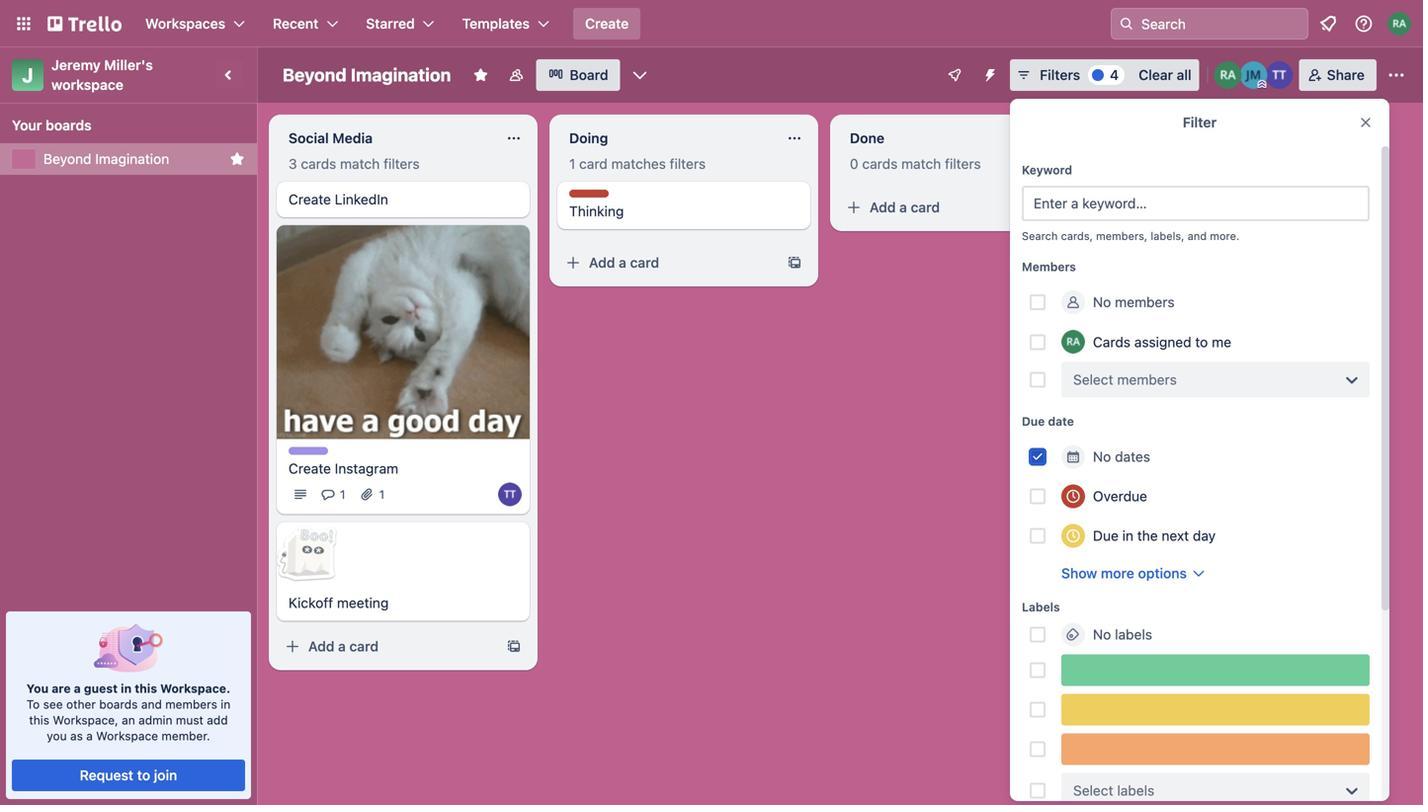 Task type: describe. For each thing, give the bounding box(es) containing it.
customize views image
[[630, 65, 650, 85]]

Done text field
[[838, 123, 1055, 154]]

jeremy miller's workspace
[[51, 57, 156, 93]]

a right as on the bottom
[[86, 729, 93, 743]]

Social Media text field
[[277, 123, 494, 154]]

next
[[1162, 528, 1189, 544]]

join
[[154, 767, 177, 784]]

color: orange, title: none element
[[1061, 734, 1370, 765]]

boards inside you are a guest in this workspace. to see other boards and members in this workspace, an admin must add you as a workspace member.
[[99, 698, 138, 712]]

keyword
[[1022, 163, 1072, 177]]

you are a guest in this workspace. to see other boards and members in this workspace, an admin must add you as a workspace member.
[[26, 682, 231, 743]]

doing
[[569, 130, 608, 146]]

starred
[[366, 15, 415, 32]]

Enter a keyword… text field
[[1022, 186, 1370, 221]]

add another list
[[1146, 128, 1250, 144]]

add inside button
[[1146, 128, 1173, 144]]

members for no members
[[1115, 294, 1175, 310]]

this member is an admin of this board. image
[[1258, 80, 1267, 89]]

another
[[1176, 128, 1227, 144]]

due for due in the next day
[[1093, 528, 1119, 544]]

labels for no labels
[[1115, 627, 1152, 643]]

add a card button for 3 cards match filters
[[277, 631, 498, 663]]

no labels
[[1093, 627, 1152, 643]]

1 vertical spatial in
[[121, 682, 132, 696]]

1 vertical spatial beyond imagination
[[43, 151, 169, 167]]

workspace.
[[160, 682, 230, 696]]

1 vertical spatial beyond
[[43, 151, 91, 167]]

due in the next day
[[1093, 528, 1216, 544]]

1 horizontal spatial ruby anderson (rubyanderson7) image
[[1214, 61, 1242, 89]]

and inside you are a guest in this workspace. to see other boards and members in this workspace, an admin must add you as a workspace member.
[[141, 698, 162, 712]]

color: green, title: none element
[[1061, 655, 1370, 686]]

board
[[570, 67, 608, 83]]

a for doing
[[619, 254, 626, 271]]

are
[[52, 682, 71, 696]]

member.
[[161, 729, 210, 743]]

color: yellow, title: none element
[[1061, 694, 1370, 726]]

no for no members
[[1093, 294, 1111, 310]]

automation image
[[975, 59, 1002, 87]]

show more options button
[[1061, 564, 1207, 584]]

labels,
[[1151, 230, 1185, 243]]

request to join
[[80, 767, 177, 784]]

matches
[[611, 156, 666, 172]]

0 vertical spatial add a card button
[[838, 192, 1059, 223]]

create from template… image for social media
[[506, 639, 522, 655]]

color: bold red, title: "thoughts" element
[[569, 190, 624, 205]]

back to home image
[[47, 8, 122, 40]]

board link
[[536, 59, 620, 91]]

select for select members
[[1073, 372, 1113, 388]]

pete ghost image
[[275, 522, 338, 585]]

your
[[12, 117, 42, 133]]

due date
[[1022, 415, 1074, 428]]

1 horizontal spatial this
[[135, 682, 157, 696]]

all
[[1177, 67, 1192, 83]]

filters for 1 card matches filters
[[670, 156, 706, 172]]

more.
[[1210, 230, 1240, 243]]

recent
[[273, 15, 319, 32]]

workspace
[[51, 77, 124, 93]]

beyond inside board name text box
[[283, 64, 347, 85]]

no for no labels
[[1093, 627, 1111, 643]]

terry turtle (terryturtle) image
[[498, 483, 522, 506]]

add a card button for 1 card matches filters
[[557, 247, 779, 279]]

1 match from the left
[[340, 156, 380, 172]]

date
[[1048, 415, 1074, 428]]

create from template… image for done
[[1067, 200, 1083, 215]]

to inside button
[[137, 767, 150, 784]]

workspaces button
[[133, 8, 257, 40]]

thinking link
[[569, 202, 799, 221]]

1 card matches filters
[[569, 156, 706, 172]]

card for doing
[[630, 254, 659, 271]]

cards,
[[1061, 230, 1093, 243]]

other
[[66, 698, 96, 712]]

beyond imagination link
[[43, 149, 221, 169]]

Doing text field
[[557, 123, 775, 154]]

due for due date
[[1022, 415, 1045, 428]]

assigned
[[1134, 334, 1192, 350]]

cards assigned to me
[[1093, 334, 1231, 350]]

filters
[[1040, 67, 1080, 83]]

media
[[332, 130, 373, 146]]

1 horizontal spatial and
[[1188, 230, 1207, 243]]

create instagram
[[289, 460, 398, 477]]

filter
[[1183, 114, 1217, 130]]

miller's
[[104, 57, 153, 73]]

thoughts
[[569, 191, 624, 205]]

1 horizontal spatial in
[[221, 698, 231, 712]]

power ups image
[[947, 67, 963, 83]]

0 vertical spatial add a card
[[870, 199, 940, 215]]

social media
[[289, 130, 373, 146]]

cards
[[1093, 334, 1131, 350]]

see
[[43, 698, 63, 712]]

kickoff meeting link
[[289, 593, 518, 613]]

select labels
[[1073, 783, 1155, 799]]

clear
[[1139, 67, 1173, 83]]

j
[[22, 63, 33, 86]]

me
[[1212, 334, 1231, 350]]

create from template… image
[[787, 255, 802, 271]]

your boards
[[12, 117, 92, 133]]

no dates
[[1093, 449, 1150, 465]]

templates
[[462, 15, 530, 32]]

members,
[[1096, 230, 1148, 243]]

card for social media
[[349, 638, 379, 655]]

1 vertical spatial ruby anderson (rubyanderson7) image
[[1061, 330, 1085, 354]]

search cards, members, labels, and more.
[[1022, 230, 1240, 243]]

search
[[1022, 230, 1058, 243]]

share button
[[1299, 59, 1377, 91]]

options
[[1138, 565, 1187, 582]]

0 horizontal spatial this
[[29, 714, 49, 727]]

0
[[850, 156, 858, 172]]

create button
[[573, 8, 641, 40]]

add a card for 3 cards match filters
[[308, 638, 379, 655]]

starred button
[[354, 8, 446, 40]]

a for social media
[[338, 638, 346, 655]]

no members
[[1093, 294, 1175, 310]]

create for create instagram
[[289, 460, 331, 477]]

templates button
[[450, 8, 561, 40]]

thoughts thinking
[[569, 191, 624, 219]]

workspace,
[[53, 714, 118, 727]]



Task type: locate. For each thing, give the bounding box(es) containing it.
add
[[1146, 128, 1173, 144], [870, 199, 896, 215], [589, 254, 615, 271], [308, 638, 334, 655]]

2 filters from the left
[[670, 156, 706, 172]]

Search field
[[1135, 9, 1308, 39]]

match inside done 0 cards match filters
[[901, 156, 941, 172]]

1 horizontal spatial filters
[[670, 156, 706, 172]]

2 match from the left
[[901, 156, 941, 172]]

0 vertical spatial members
[[1115, 294, 1175, 310]]

0 horizontal spatial beyond
[[43, 151, 91, 167]]

done
[[850, 130, 885, 146]]

2 vertical spatial add a card
[[308, 638, 379, 655]]

filters down the doing text field
[[670, 156, 706, 172]]

beyond imagination inside board name text box
[[283, 64, 451, 85]]

beyond down the your boards
[[43, 151, 91, 167]]

1 horizontal spatial match
[[901, 156, 941, 172]]

0 horizontal spatial in
[[121, 682, 132, 696]]

kickoff
[[289, 595, 333, 611]]

more
[[1101, 565, 1134, 582]]

0 vertical spatial beyond imagination
[[283, 64, 451, 85]]

add left another at the right
[[1146, 128, 1173, 144]]

card down doing
[[579, 156, 608, 172]]

workspace navigation collapse icon image
[[215, 61, 243, 89]]

0 horizontal spatial to
[[137, 767, 150, 784]]

filters down "social media" "text field"
[[384, 156, 420, 172]]

1 vertical spatial create from template… image
[[506, 639, 522, 655]]

0 horizontal spatial 1
[[340, 488, 345, 501]]

0 vertical spatial beyond
[[283, 64, 347, 85]]

members up "must"
[[165, 698, 217, 712]]

create for create linkedin
[[289, 191, 331, 208]]

add a card for 1 card matches filters
[[589, 254, 659, 271]]

thinking
[[569, 203, 624, 219]]

create instagram link
[[289, 459, 518, 479]]

in
[[1122, 528, 1134, 544], [121, 682, 132, 696], [221, 698, 231, 712]]

linkedin
[[335, 191, 388, 208]]

labels down the color: orange, title: none 'element'
[[1117, 783, 1155, 799]]

0 vertical spatial create from template… image
[[1067, 200, 1083, 215]]

cards right 0
[[862, 156, 898, 172]]

show more options
[[1061, 565, 1187, 582]]

in left the the
[[1122, 528, 1134, 544]]

create up board
[[585, 15, 629, 32]]

2 select from the top
[[1073, 783, 1113, 799]]

1 cards from the left
[[301, 156, 336, 172]]

beyond imagination down 'starred'
[[283, 64, 451, 85]]

1 vertical spatial imagination
[[95, 151, 169, 167]]

1 filters from the left
[[384, 156, 420, 172]]

beyond down recent dropdown button
[[283, 64, 347, 85]]

labels
[[1115, 627, 1152, 643], [1117, 783, 1155, 799]]

match down media
[[340, 156, 380, 172]]

card
[[579, 156, 608, 172], [911, 199, 940, 215], [630, 254, 659, 271], [349, 638, 379, 655]]

no up cards
[[1093, 294, 1111, 310]]

jeremy miller (jeremymiller198) image
[[1240, 61, 1268, 89]]

0 vertical spatial labels
[[1115, 627, 1152, 643]]

list
[[1230, 128, 1250, 144]]

imagination inside board name text box
[[351, 64, 451, 85]]

and
[[1188, 230, 1207, 243], [141, 698, 162, 712]]

an
[[122, 714, 135, 727]]

recent button
[[261, 8, 350, 40]]

this down to
[[29, 714, 49, 727]]

0 vertical spatial boards
[[45, 117, 92, 133]]

1 vertical spatial due
[[1093, 528, 1119, 544]]

create down color: purple, title: none image
[[289, 460, 331, 477]]

add a card button down the kickoff meeting link
[[277, 631, 498, 663]]

1 vertical spatial select
[[1073, 783, 1113, 799]]

this
[[135, 682, 157, 696], [29, 714, 49, 727]]

due left date
[[1022, 415, 1045, 428]]

card down done 0 cards match filters
[[911, 199, 940, 215]]

2 vertical spatial members
[[165, 698, 217, 712]]

boards
[[45, 117, 92, 133], [99, 698, 138, 712]]

a
[[899, 199, 907, 215], [619, 254, 626, 271], [338, 638, 346, 655], [74, 682, 81, 696], [86, 729, 93, 743]]

no left dates
[[1093, 449, 1111, 465]]

labels
[[1022, 600, 1060, 614]]

done 0 cards match filters
[[850, 130, 981, 172]]

1 horizontal spatial due
[[1093, 528, 1119, 544]]

0 horizontal spatial cards
[[301, 156, 336, 172]]

imagination down your boards with 1 items element in the left of the page
[[95, 151, 169, 167]]

beyond imagination
[[283, 64, 451, 85], [43, 151, 169, 167]]

2 vertical spatial no
[[1093, 627, 1111, 643]]

workspace
[[96, 729, 158, 743]]

2 vertical spatial in
[[221, 698, 231, 712]]

cards
[[301, 156, 336, 172], [862, 156, 898, 172]]

add for social media
[[308, 638, 334, 655]]

1 horizontal spatial imagination
[[351, 64, 451, 85]]

1 vertical spatial members
[[1117, 372, 1177, 388]]

1 vertical spatial add a card
[[589, 254, 659, 271]]

and up admin
[[141, 698, 162, 712]]

ruby anderson (rubyanderson7) image left cards
[[1061, 330, 1085, 354]]

ruby anderson (rubyanderson7) image
[[1214, 61, 1242, 89], [1061, 330, 1085, 354]]

add down kickoff
[[308, 638, 334, 655]]

1 horizontal spatial create from template… image
[[1067, 200, 1083, 215]]

add a card down thinking
[[589, 254, 659, 271]]

due
[[1022, 415, 1045, 428], [1093, 528, 1119, 544]]

0 vertical spatial in
[[1122, 528, 1134, 544]]

guest
[[84, 682, 118, 696]]

labels down show more options button
[[1115, 627, 1152, 643]]

day
[[1193, 528, 1216, 544]]

0 vertical spatial this
[[135, 682, 157, 696]]

0 vertical spatial due
[[1022, 415, 1045, 428]]

filters for 3 cards match filters
[[384, 156, 420, 172]]

members
[[1022, 260, 1076, 274]]

to left join
[[137, 767, 150, 784]]

select
[[1073, 372, 1113, 388], [1073, 783, 1113, 799]]

due up the more
[[1093, 528, 1119, 544]]

workspaces
[[145, 15, 225, 32]]

workspace visible image
[[508, 67, 524, 83]]

card down meeting
[[349, 638, 379, 655]]

2 no from the top
[[1093, 449, 1111, 465]]

1 vertical spatial this
[[29, 714, 49, 727]]

3
[[289, 156, 297, 172]]

1 horizontal spatial add a card button
[[557, 247, 779, 279]]

a for done
[[899, 199, 907, 215]]

request to join button
[[12, 760, 245, 792]]

ruby anderson (rubyanderson7) image left this member is an admin of this board. icon
[[1214, 61, 1242, 89]]

0 vertical spatial to
[[1195, 334, 1208, 350]]

starred icon image
[[229, 151, 245, 167]]

0 vertical spatial create
[[585, 15, 629, 32]]

0 vertical spatial no
[[1093, 294, 1111, 310]]

members inside you are a guest in this workspace. to see other boards and members in this workspace, an admin must add you as a workspace member.
[[165, 698, 217, 712]]

a down done 0 cards match filters
[[899, 199, 907, 215]]

select for select labels
[[1073, 783, 1113, 799]]

0 vertical spatial ruby anderson (rubyanderson7) image
[[1214, 61, 1242, 89]]

1 vertical spatial and
[[141, 698, 162, 712]]

imagination down starred dropdown button
[[351, 64, 451, 85]]

0 horizontal spatial ruby anderson (rubyanderson7) image
[[1061, 330, 1085, 354]]

filters inside done 0 cards match filters
[[945, 156, 981, 172]]

card for done
[[911, 199, 940, 215]]

dates
[[1115, 449, 1150, 465]]

instagram
[[335, 460, 398, 477]]

you
[[26, 682, 49, 696]]

match
[[340, 156, 380, 172], [901, 156, 941, 172]]

add for done
[[870, 199, 896, 215]]

meeting
[[337, 595, 389, 611]]

2 horizontal spatial 1
[[569, 156, 576, 172]]

add a card down done 0 cards match filters
[[870, 199, 940, 215]]

close popover image
[[1358, 115, 1374, 130]]

admin
[[138, 714, 172, 727]]

color: purple, title: none image
[[289, 447, 328, 455]]

2 vertical spatial create
[[289, 460, 331, 477]]

match down "done" text field
[[901, 156, 941, 172]]

1 horizontal spatial to
[[1195, 334, 1208, 350]]

1 down doing
[[569, 156, 576, 172]]

create from template… image
[[1067, 200, 1083, 215], [506, 639, 522, 655]]

filters
[[384, 156, 420, 172], [670, 156, 706, 172], [945, 156, 981, 172]]

overdue
[[1093, 488, 1147, 505]]

members up cards assigned to me
[[1115, 294, 1175, 310]]

members
[[1115, 294, 1175, 310], [1117, 372, 1177, 388], [165, 698, 217, 712]]

no for no dates
[[1093, 449, 1111, 465]]

clear all button
[[1131, 59, 1199, 91]]

0 vertical spatial and
[[1188, 230, 1207, 243]]

the
[[1137, 528, 1158, 544]]

create down 3
[[289, 191, 331, 208]]

in right guest
[[121, 682, 132, 696]]

labels for select labels
[[1117, 783, 1155, 799]]

1 vertical spatial labels
[[1117, 783, 1155, 799]]

members down cards assigned to me
[[1117, 372, 1177, 388]]

0 horizontal spatial boards
[[45, 117, 92, 133]]

3 filters from the left
[[945, 156, 981, 172]]

0 horizontal spatial match
[[340, 156, 380, 172]]

beyond imagination down your boards with 1 items element in the left of the page
[[43, 151, 169, 167]]

select members
[[1073, 372, 1177, 388]]

0 horizontal spatial beyond imagination
[[43, 151, 169, 167]]

0 horizontal spatial add a card
[[308, 638, 379, 655]]

this up admin
[[135, 682, 157, 696]]

1 horizontal spatial cards
[[862, 156, 898, 172]]

add a card button down done 0 cards match filters
[[838, 192, 1059, 223]]

1 vertical spatial to
[[137, 767, 150, 784]]

add for doing
[[589, 254, 615, 271]]

create linkedin link
[[289, 190, 518, 210]]

to
[[26, 698, 40, 712]]

0 vertical spatial imagination
[[351, 64, 451, 85]]

you
[[47, 729, 67, 743]]

1 down create instagram
[[340, 488, 345, 501]]

create inside "link"
[[289, 191, 331, 208]]

2 horizontal spatial add a card button
[[838, 192, 1059, 223]]

jeremy
[[51, 57, 101, 73]]

social
[[289, 130, 329, 146]]

0 notifications image
[[1316, 12, 1340, 36]]

2 horizontal spatial filters
[[945, 156, 981, 172]]

as
[[70, 729, 83, 743]]

a down kickoff meeting
[[338, 638, 346, 655]]

a down thinking
[[619, 254, 626, 271]]

1 select from the top
[[1073, 372, 1113, 388]]

create inside button
[[585, 15, 629, 32]]

1 vertical spatial boards
[[99, 698, 138, 712]]

1 horizontal spatial beyond
[[283, 64, 347, 85]]

1 vertical spatial add a card button
[[557, 247, 779, 279]]

no down the more
[[1093, 627, 1111, 643]]

0 horizontal spatial create from template… image
[[506, 639, 522, 655]]

add down done 0 cards match filters
[[870, 199, 896, 215]]

add a card button
[[838, 192, 1059, 223], [557, 247, 779, 279], [277, 631, 498, 663]]

show
[[1061, 565, 1097, 582]]

to left me
[[1195, 334, 1208, 350]]

2 horizontal spatial in
[[1122, 528, 1134, 544]]

search image
[[1119, 16, 1135, 32]]

imagination
[[351, 64, 451, 85], [95, 151, 169, 167]]

0 vertical spatial select
[[1073, 372, 1113, 388]]

cards inside done 0 cards match filters
[[862, 156, 898, 172]]

terry turtle (terryturtle) image
[[1266, 61, 1293, 89]]

2 vertical spatial add a card button
[[277, 631, 498, 663]]

filters down "done" text field
[[945, 156, 981, 172]]

your boards with 1 items element
[[12, 114, 235, 137]]

cards right 3
[[301, 156, 336, 172]]

2 cards from the left
[[862, 156, 898, 172]]

and left more.
[[1188, 230, 1207, 243]]

1 vertical spatial create
[[289, 191, 331, 208]]

1 no from the top
[[1093, 294, 1111, 310]]

primary element
[[0, 0, 1423, 47]]

0 horizontal spatial filters
[[384, 156, 420, 172]]

0 horizontal spatial add a card button
[[277, 631, 498, 663]]

1 horizontal spatial 1
[[379, 488, 385, 501]]

1 horizontal spatial beyond imagination
[[283, 64, 451, 85]]

add a card
[[870, 199, 940, 215], [589, 254, 659, 271], [308, 638, 379, 655]]

1
[[569, 156, 576, 172], [340, 488, 345, 501], [379, 488, 385, 501]]

2 horizontal spatial add a card
[[870, 199, 940, 215]]

create for create
[[585, 15, 629, 32]]

show menu image
[[1387, 65, 1406, 85]]

boards up an
[[99, 698, 138, 712]]

0 horizontal spatial imagination
[[95, 151, 169, 167]]

request
[[80, 767, 133, 784]]

star or unstar board image
[[473, 67, 489, 83]]

a right are on the bottom left of page
[[74, 682, 81, 696]]

must
[[176, 714, 203, 727]]

3 cards match filters
[[289, 156, 420, 172]]

ruby anderson (rubyanderson7) image
[[1388, 12, 1411, 36]]

Board name text field
[[273, 59, 461, 91]]

no
[[1093, 294, 1111, 310], [1093, 449, 1111, 465], [1093, 627, 1111, 643]]

open information menu image
[[1354, 14, 1374, 34]]

4
[[1110, 67, 1119, 83]]

1 vertical spatial no
[[1093, 449, 1111, 465]]

0 horizontal spatial and
[[141, 698, 162, 712]]

kickoff meeting
[[289, 595, 389, 611]]

0 horizontal spatial due
[[1022, 415, 1045, 428]]

boards right your
[[45, 117, 92, 133]]

1 horizontal spatial add a card
[[589, 254, 659, 271]]

create
[[585, 15, 629, 32], [289, 191, 331, 208], [289, 460, 331, 477]]

add a card button down thinking link
[[557, 247, 779, 279]]

clear all
[[1139, 67, 1192, 83]]

1 down instagram
[[379, 488, 385, 501]]

add a card down kickoff meeting
[[308, 638, 379, 655]]

3 no from the top
[[1093, 627, 1111, 643]]

add another list button
[[1111, 115, 1380, 158]]

add down thinking
[[589, 254, 615, 271]]

members for select members
[[1117, 372, 1177, 388]]

1 horizontal spatial boards
[[99, 698, 138, 712]]

add
[[207, 714, 228, 727]]

in up add
[[221, 698, 231, 712]]

card down thinking link
[[630, 254, 659, 271]]



Task type: vqa. For each thing, say whether or not it's contained in the screenshot.
🌋
no



